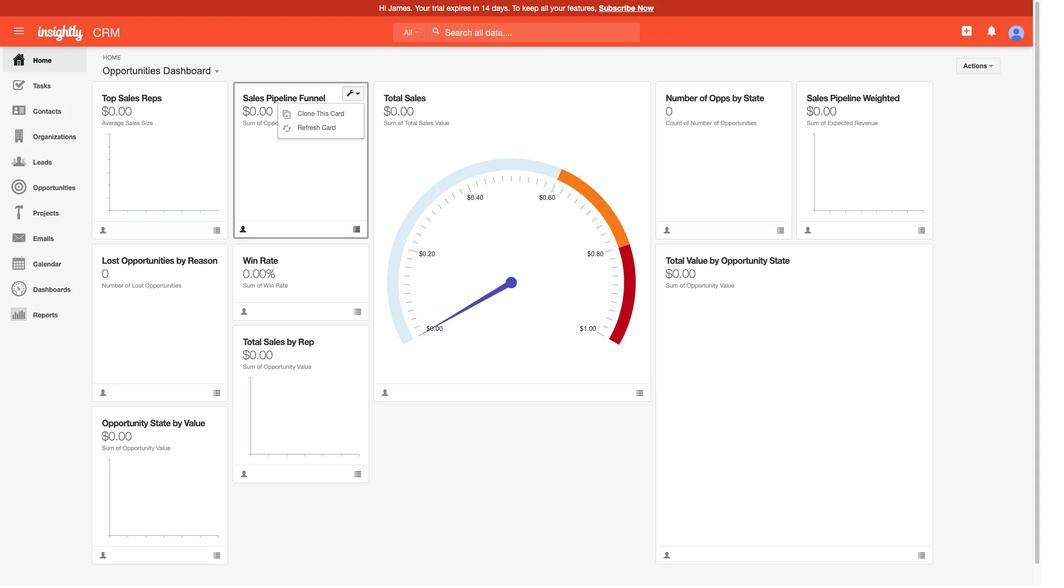 Task type: locate. For each thing, give the bounding box(es) containing it.
notifications image
[[985, 24, 998, 37]]

pipeline for weighted
[[830, 93, 861, 103]]

total sales by rep $0.00 sum of opportunity value
[[243, 337, 314, 370]]

number inside the lost opportunities by reason 0 number of lost opportunities
[[102, 283, 123, 289]]

average
[[102, 120, 124, 126]]

hi james. your trial expires in 14 days. to keep all your features, subscribe now
[[379, 3, 654, 12]]

pipeline inside sales pipeline funnel $0.00 sum of opportunity value
[[266, 93, 297, 103]]

days.
[[492, 4, 510, 12]]

total sales link
[[384, 93, 426, 103]]

trial
[[432, 4, 445, 12]]

list image
[[353, 226, 361, 233], [213, 227, 221, 234], [918, 227, 926, 234], [354, 308, 362, 316], [213, 389, 221, 397], [354, 471, 362, 478]]

$0.00 inside total sales by rep $0.00 sum of opportunity value
[[243, 348, 273, 362]]

$0.00 down total sales 'link'
[[384, 104, 414, 118]]

list image for sales pipeline weighted
[[918, 227, 926, 234]]

0 vertical spatial card
[[330, 110, 345, 118]]

$0.00 up average
[[102, 104, 132, 118]]

sales inside sales pipeline funnel $0.00 sum of opportunity value
[[243, 93, 264, 103]]

1 horizontal spatial 0
[[666, 104, 673, 118]]

top
[[102, 93, 116, 103]]

opportunity inside total sales by rep $0.00 sum of opportunity value
[[264, 364, 295, 370]]

this
[[317, 110, 329, 118]]

of inside total value by opportunity state $0.00 sum of opportunity value
[[680, 283, 685, 289]]

list image for total
[[636, 389, 644, 397]]

of down number of opps by state 'link'
[[714, 120, 719, 126]]

reports
[[33, 311, 58, 319]]

your
[[551, 4, 565, 12]]

of down 0.00%
[[257, 283, 262, 289]]

of inside sales pipeline funnel $0.00 sum of opportunity value
[[257, 120, 262, 126]]

clone this card button
[[278, 107, 364, 121]]

0 vertical spatial lost
[[102, 255, 119, 266]]

rate down win rate link
[[276, 283, 288, 289]]

sales
[[118, 93, 139, 103], [243, 93, 264, 103], [405, 93, 426, 103], [807, 93, 828, 103], [125, 120, 140, 126], [419, 120, 434, 126], [264, 337, 285, 347]]

wrench image for total
[[628, 89, 636, 97]]

user image for reason
[[99, 389, 107, 397]]

number down lost opportunities by reason link at top left
[[102, 283, 123, 289]]

rate up 0.00%
[[260, 255, 278, 266]]

opportunities
[[103, 66, 161, 76], [721, 120, 757, 126], [33, 184, 76, 192], [121, 255, 174, 266], [145, 283, 181, 289]]

features,
[[568, 4, 597, 12]]

$0.00 up the expected
[[807, 104, 837, 118]]

refresh
[[298, 124, 320, 132]]

2 vertical spatial state
[[150, 418, 171, 428]]

opportunity inside sales pipeline funnel $0.00 sum of opportunity value
[[264, 120, 295, 126]]

home down crm
[[103, 54, 121, 61]]

$0.00 inside sales pipeline funnel $0.00 sum of opportunity value
[[243, 104, 273, 118]]

number
[[666, 93, 697, 103], [691, 120, 712, 126], [102, 283, 123, 289]]

card
[[330, 110, 345, 118], [322, 124, 336, 132]]

1 horizontal spatial state
[[744, 93, 764, 103]]

lost
[[102, 255, 119, 266], [132, 283, 144, 289]]

0 inside the lost opportunities by reason 0 number of lost opportunities
[[102, 267, 109, 281]]

0 inside number of opps by state 0 count of number of opportunities
[[666, 104, 673, 118]]

list image for sales pipeline funnel
[[353, 226, 361, 233]]

tasks link
[[3, 72, 87, 98]]

list image for 0
[[777, 227, 785, 234]]

subscribe
[[599, 3, 636, 12]]

number up "count"
[[666, 93, 697, 103]]

wrench image
[[205, 89, 213, 97], [346, 89, 354, 97], [628, 89, 636, 97], [205, 252, 213, 260], [910, 252, 918, 260], [346, 334, 354, 341]]

2 pipeline from the left
[[830, 93, 861, 103]]

1 vertical spatial state
[[770, 255, 790, 266]]

state inside number of opps by state 0 count of number of opportunities
[[744, 93, 764, 103]]

user image
[[239, 226, 247, 233], [99, 227, 107, 234], [663, 227, 671, 234], [804, 227, 812, 234], [663, 552, 671, 560]]

of down total value by opportunity state link
[[680, 283, 685, 289]]

card right the this
[[330, 110, 345, 118]]

1 horizontal spatial home
[[103, 54, 121, 61]]

of down the sales pipeline funnel link
[[257, 120, 262, 126]]

by inside opportunity state by value $0.00 sum of opportunity value
[[173, 418, 182, 428]]

sales pipeline weighted link
[[807, 93, 900, 103]]

pipeline left funnel
[[266, 93, 297, 103]]

sum
[[243, 120, 255, 126], [384, 120, 396, 126], [807, 120, 819, 126], [243, 283, 255, 289], [666, 283, 678, 289], [243, 364, 255, 370], [102, 445, 114, 452]]

0 horizontal spatial home
[[33, 56, 52, 65]]

calendar link
[[3, 251, 87, 276]]

emails
[[33, 235, 54, 243]]

0 vertical spatial 0
[[666, 104, 673, 118]]

calendar
[[33, 260, 61, 268]]

1 vertical spatial 0
[[102, 267, 109, 281]]

user image
[[240, 308, 248, 316], [99, 389, 107, 397], [381, 389, 389, 397], [240, 471, 248, 478], [99, 552, 107, 560]]

list image for sum
[[213, 552, 221, 560]]

user image for sales pipeline weighted
[[804, 227, 812, 234]]

of down opportunity state by value link
[[116, 445, 121, 452]]

1 vertical spatial lost
[[132, 283, 144, 289]]

all link
[[393, 23, 426, 42]]

your
[[415, 4, 430, 12]]

0 horizontal spatial pipeline
[[266, 93, 297, 103]]

value inside sales pipeline funnel $0.00 sum of opportunity value
[[297, 120, 312, 126]]

reports link
[[3, 302, 87, 327]]

pipeline up the expected
[[830, 93, 861, 103]]

$0.00 down total sales by rep link
[[243, 348, 273, 362]]

1 pipeline from the left
[[266, 93, 297, 103]]

list image
[[777, 227, 785, 234], [636, 389, 644, 397], [213, 552, 221, 560], [918, 552, 926, 560]]

top sales reps $0.00 average sales size
[[102, 93, 162, 126]]

total value by opportunity state link
[[666, 255, 790, 266]]

all
[[541, 4, 548, 12]]

by for lost opportunities by reason
[[176, 255, 186, 266]]

14
[[481, 4, 490, 12]]

by inside the lost opportunities by reason 0 number of lost opportunities
[[176, 255, 186, 266]]

win rate 0.00% sum of win rate
[[243, 255, 288, 289]]

of down lost opportunities by reason link at top left
[[125, 283, 130, 289]]

1 vertical spatial card
[[322, 124, 336, 132]]

state
[[744, 93, 764, 103], [770, 255, 790, 266], [150, 418, 171, 428]]

user image for rep
[[240, 471, 248, 478]]

opportunity state by value $0.00 sum of opportunity value
[[102, 418, 205, 452]]

home up the tasks 'link'
[[33, 56, 52, 65]]

value inside total sales $0.00 sum of total sales value
[[435, 120, 450, 126]]

win down 0.00%
[[264, 283, 274, 289]]

1 vertical spatial rate
[[276, 283, 288, 289]]

expected
[[828, 120, 853, 126]]

list image for lost opportunities by reason
[[213, 389, 221, 397]]

navigation
[[0, 47, 87, 327]]

pipeline inside sales pipeline weighted $0.00 sum of expected revenue
[[830, 93, 861, 103]]

clone
[[298, 110, 315, 118]]

1 horizontal spatial lost
[[132, 283, 144, 289]]

all
[[404, 28, 412, 37]]

total inside total value by opportunity state $0.00 sum of opportunity value
[[666, 255, 685, 266]]

state inside total value by opportunity state $0.00 sum of opportunity value
[[770, 255, 790, 266]]

by for total sales by rep
[[287, 337, 296, 347]]

list image for top sales reps
[[213, 227, 221, 234]]

1 horizontal spatial pipeline
[[830, 93, 861, 103]]

$0.00 down the sales pipeline funnel link
[[243, 104, 273, 118]]

subscribe now link
[[599, 3, 654, 12]]

by inside total value by opportunity state $0.00 sum of opportunity value
[[710, 255, 719, 266]]

of left the expected
[[821, 120, 826, 126]]

opportunities inside opportunities link
[[33, 184, 76, 192]]

number right "count"
[[691, 120, 712, 126]]

rate
[[260, 255, 278, 266], [276, 283, 288, 289]]

win
[[243, 255, 258, 266], [264, 283, 274, 289]]

total
[[384, 93, 403, 103], [405, 120, 417, 126], [666, 255, 685, 266], [243, 337, 262, 347]]

of inside the win rate 0.00% sum of win rate
[[257, 283, 262, 289]]

contacts
[[33, 107, 61, 116]]

$0.00 inside top sales reps $0.00 average sales size
[[102, 104, 132, 118]]

opportunity state by value link
[[102, 418, 205, 428]]

user image for top sales reps
[[99, 227, 107, 234]]

sum inside the win rate 0.00% sum of win rate
[[243, 283, 255, 289]]

hi
[[379, 4, 386, 12]]

opportunities inside 'opportunities dashboard' button
[[103, 66, 161, 76]]

leads link
[[3, 149, 87, 174]]

sales inside sales pipeline weighted $0.00 sum of expected revenue
[[807, 93, 828, 103]]

wrench image for sum
[[346, 334, 354, 341]]

0 horizontal spatial win
[[243, 255, 258, 266]]

0 horizontal spatial 0
[[102, 267, 109, 281]]

$0.00 down total value by opportunity state link
[[666, 267, 696, 281]]

of down total sales by rep link
[[257, 364, 262, 370]]

opportunity
[[264, 120, 295, 126], [721, 255, 767, 266], [687, 283, 719, 289], [264, 364, 295, 370], [102, 418, 148, 428], [123, 445, 154, 452]]

pipeline
[[266, 93, 297, 103], [830, 93, 861, 103]]

revenue
[[855, 120, 878, 126]]

by
[[732, 93, 742, 103], [176, 255, 186, 266], [710, 255, 719, 266], [287, 337, 296, 347], [173, 418, 182, 428]]

of
[[700, 93, 707, 103], [257, 120, 262, 126], [398, 120, 403, 126], [684, 120, 689, 126], [714, 120, 719, 126], [821, 120, 826, 126], [125, 283, 130, 289], [257, 283, 262, 289], [680, 283, 685, 289], [257, 364, 262, 370], [116, 445, 121, 452]]

2 vertical spatial number
[[102, 283, 123, 289]]

by inside total sales by rep $0.00 sum of opportunity value
[[287, 337, 296, 347]]

total inside total sales by rep $0.00 sum of opportunity value
[[243, 337, 262, 347]]

sum inside opportunity state by value $0.00 sum of opportunity value
[[102, 445, 114, 452]]

opportunities link
[[3, 174, 87, 200]]

sales pipeline weighted $0.00 sum of expected revenue
[[807, 93, 900, 126]]

contacts link
[[3, 98, 87, 123]]

home
[[103, 54, 121, 61], [33, 56, 52, 65]]

0
[[666, 104, 673, 118], [102, 267, 109, 281]]

1 vertical spatial number
[[691, 120, 712, 126]]

1 vertical spatial win
[[264, 283, 274, 289]]

2 horizontal spatial state
[[770, 255, 790, 266]]

of down total sales 'link'
[[398, 120, 403, 126]]

of inside the lost opportunities by reason 0 number of lost opportunities
[[125, 283, 130, 289]]

win up 0.00%
[[243, 255, 258, 266]]

0 horizontal spatial lost
[[102, 255, 119, 266]]

wrench image
[[769, 89, 777, 97], [910, 89, 918, 97], [346, 252, 354, 260], [205, 415, 213, 422]]

0 horizontal spatial state
[[150, 418, 171, 428]]

card down the this
[[322, 124, 336, 132]]

0 vertical spatial state
[[744, 93, 764, 103]]

by for total value by opportunity state
[[710, 255, 719, 266]]

$0.00 down opportunity state by value link
[[102, 430, 132, 444]]

wrench image for sales
[[205, 89, 213, 97]]

value
[[297, 120, 312, 126], [435, 120, 450, 126], [687, 255, 708, 266], [720, 283, 735, 289], [297, 364, 312, 370], [184, 418, 205, 428], [156, 445, 170, 452]]

$0.00
[[102, 104, 132, 118], [243, 104, 273, 118], [384, 104, 414, 118], [807, 104, 837, 118], [666, 267, 696, 281], [243, 348, 273, 362], [102, 430, 132, 444]]

sales inside total sales by rep $0.00 sum of opportunity value
[[264, 337, 285, 347]]



Task type: vqa. For each thing, say whether or not it's contained in the screenshot.
expires
yes



Task type: describe. For each thing, give the bounding box(es) containing it.
projects
[[33, 209, 59, 217]]

total value by opportunity state $0.00 sum of opportunity value
[[666, 255, 790, 289]]

by inside number of opps by state 0 count of number of opportunities
[[732, 93, 742, 103]]

organizations
[[33, 133, 76, 141]]

win rate link
[[243, 255, 278, 266]]

to
[[512, 4, 520, 12]]

reps
[[142, 93, 162, 103]]

actions button
[[957, 58, 1001, 74]]

user image for sum
[[381, 389, 389, 397]]

total sales $0.00 sum of total sales value
[[384, 93, 450, 126]]

refresh card
[[298, 124, 336, 132]]

0 vertical spatial rate
[[260, 255, 278, 266]]

card inside 'button'
[[330, 110, 345, 118]]

number of opps by state 0 count of number of opportunities
[[666, 93, 764, 126]]

sales pipeline funnel $0.00 sum of opportunity value
[[243, 93, 325, 126]]

0.00%
[[243, 267, 275, 281]]

actions
[[964, 62, 989, 70]]

list image for total sales by rep
[[354, 471, 362, 478]]

funnel
[[299, 93, 325, 103]]

top sales reps link
[[102, 93, 162, 103]]

sum inside total sales $0.00 sum of total sales value
[[384, 120, 396, 126]]

$0.00 inside total sales $0.00 sum of total sales value
[[384, 104, 414, 118]]

rep
[[298, 337, 314, 347]]

sum inside sales pipeline weighted $0.00 sum of expected revenue
[[807, 120, 819, 126]]

value inside total sales by rep $0.00 sum of opportunity value
[[297, 364, 312, 370]]

1 horizontal spatial win
[[264, 283, 274, 289]]

in
[[473, 4, 479, 12]]

pipeline for funnel
[[266, 93, 297, 103]]

james.
[[388, 4, 413, 12]]

lost opportunities by reason 0 number of lost opportunities
[[102, 255, 217, 289]]

total sales by rep link
[[243, 337, 314, 347]]

of left the opps
[[700, 93, 707, 103]]

lost opportunities by reason link
[[102, 255, 217, 266]]

leads
[[33, 158, 52, 167]]

$0.00 inside total value by opportunity state $0.00 sum of opportunity value
[[666, 267, 696, 281]]

opportunities inside number of opps by state 0 count of number of opportunities
[[721, 120, 757, 126]]

opportunities dashboard
[[103, 66, 211, 76]]

tasks
[[33, 82, 51, 90]]

of inside opportunity state by value $0.00 sum of opportunity value
[[116, 445, 121, 452]]

$0.00 inside opportunity state by value $0.00 sum of opportunity value
[[102, 430, 132, 444]]

now
[[638, 3, 654, 12]]

dashboard
[[163, 66, 211, 76]]

crm
[[93, 26, 120, 40]]

of right "count"
[[684, 120, 689, 126]]

sales pipeline funnel link
[[243, 93, 325, 103]]

navigation containing home
[[0, 47, 87, 327]]

keep
[[522, 4, 539, 12]]

Search all data.... text field
[[426, 23, 640, 42]]

home inside navigation
[[33, 56, 52, 65]]

reason
[[188, 255, 217, 266]]

dashboards
[[33, 286, 71, 294]]

opps
[[709, 93, 730, 103]]

state inside opportunity state by value $0.00 sum of opportunity value
[[150, 418, 171, 428]]

refresh card button
[[278, 121, 364, 135]]

card inside button
[[322, 124, 336, 132]]

sum inside total sales by rep $0.00 sum of opportunity value
[[243, 364, 255, 370]]

count
[[666, 120, 682, 126]]

home link
[[3, 47, 87, 72]]

user image for sales pipeline funnel
[[239, 226, 247, 233]]

0 vertical spatial number
[[666, 93, 697, 103]]

state for $0.00
[[770, 255, 790, 266]]

emails link
[[3, 225, 87, 251]]

organizations link
[[3, 123, 87, 149]]

weighted
[[863, 93, 900, 103]]

expires
[[447, 4, 471, 12]]

opportunities dashboard button
[[99, 63, 215, 79]]

total for $0.00
[[666, 255, 685, 266]]

total for total
[[384, 93, 403, 103]]

sum inside total value by opportunity state $0.00 sum of opportunity value
[[666, 283, 678, 289]]

$0.00 inside sales pipeline weighted $0.00 sum of expected revenue
[[807, 104, 837, 118]]

by for opportunity state by value
[[173, 418, 182, 428]]

dashboards link
[[3, 276, 87, 302]]

of inside total sales by rep $0.00 sum of opportunity value
[[257, 364, 262, 370]]

number of opps by state link
[[666, 93, 764, 103]]

sum inside sales pipeline funnel $0.00 sum of opportunity value
[[243, 120, 255, 126]]

projects link
[[3, 200, 87, 225]]

white image
[[432, 27, 440, 35]]

total for sum
[[243, 337, 262, 347]]

user image for total value by opportunity state
[[663, 552, 671, 560]]

wrench image for $0.00
[[910, 252, 918, 260]]

user image for number of opps by state
[[663, 227, 671, 234]]

list image for $0.00
[[918, 552, 926, 560]]

user image for value
[[99, 552, 107, 560]]

size
[[142, 120, 153, 126]]

state for 0
[[744, 93, 764, 103]]

of inside sales pipeline weighted $0.00 sum of expected revenue
[[821, 120, 826, 126]]

clone this card
[[298, 110, 345, 118]]

0 vertical spatial win
[[243, 255, 258, 266]]

of inside total sales $0.00 sum of total sales value
[[398, 120, 403, 126]]



